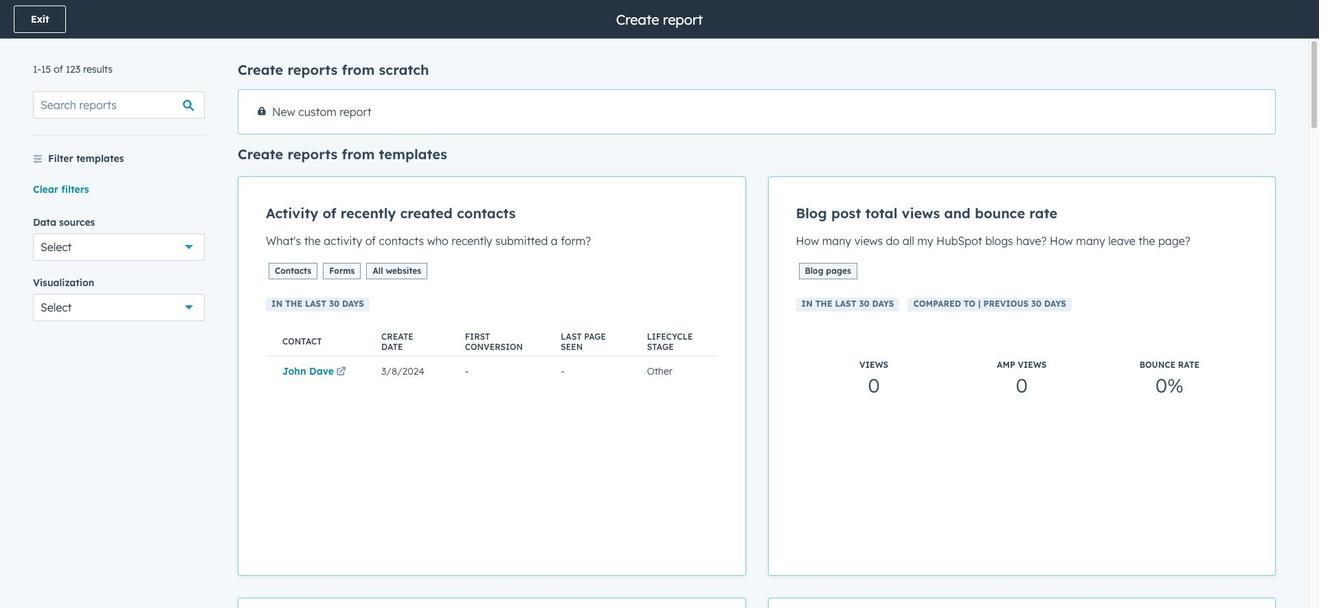 Task type: describe. For each thing, give the bounding box(es) containing it.
link opens in a new window image
[[336, 368, 346, 378]]

page section element
[[0, 0, 1319, 38]]



Task type: vqa. For each thing, say whether or not it's contained in the screenshot.
checkbox
yes



Task type: locate. For each thing, give the bounding box(es) containing it.
None checkbox
[[238, 89, 1276, 135], [768, 177, 1276, 577], [238, 89, 1276, 135], [768, 177, 1276, 577]]

None checkbox
[[238, 177, 746, 577], [238, 599, 746, 609], [768, 599, 1276, 609], [238, 177, 746, 577], [238, 599, 746, 609], [768, 599, 1276, 609]]

link opens in a new window image
[[336, 368, 346, 378]]

Search search field
[[33, 91, 205, 119]]



